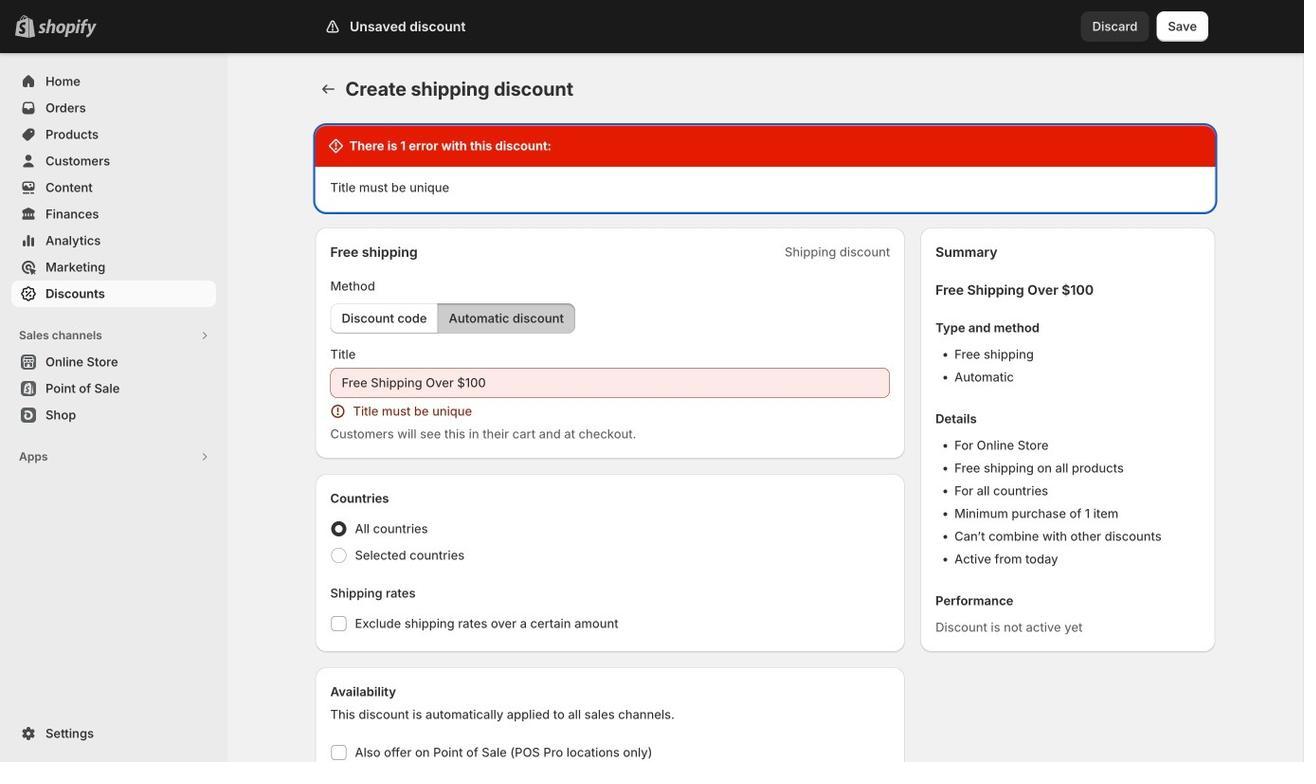 Task type: locate. For each thing, give the bounding box(es) containing it.
None text field
[[330, 368, 890, 398]]



Task type: vqa. For each thing, say whether or not it's contained in the screenshot.
TEXT FIELD
yes



Task type: describe. For each thing, give the bounding box(es) containing it.
shopify image
[[38, 19, 97, 38]]



